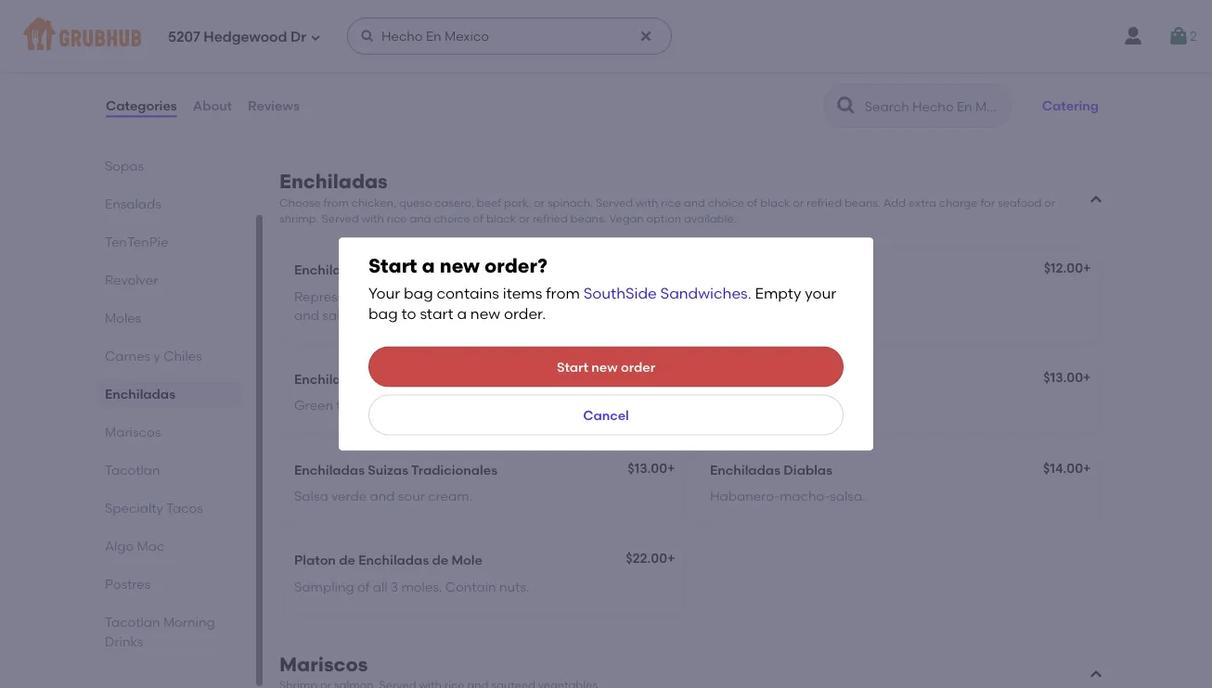 Task type: describe. For each thing, give the bounding box(es) containing it.
choose
[[279, 196, 321, 210]]

all
[[373, 579, 388, 595]]

$12.00 + for green tomatillo sauce.
[[628, 370, 675, 386]]

vegan
[[609, 212, 644, 226]]

+ for green tomatillo sauce.
[[668, 370, 675, 386]]

enchiladas diablas
[[710, 462, 833, 478]]

mariscos tab
[[105, 422, 235, 442]]

moles tab
[[105, 308, 235, 328]]

0 horizontal spatial 2
[[382, 34, 389, 50]]

or right pork,
[[534, 196, 545, 210]]

the
[[381, 289, 402, 304]]

new inside button
[[592, 359, 618, 375]]

contains
[[437, 284, 499, 302]]

1 vertical spatial of
[[473, 212, 484, 226]]

green tomatillo sauce.
[[294, 398, 437, 414]]

cancel
[[583, 408, 629, 423]]

onions,
[[600, 60, 645, 76]]

red
[[710, 289, 735, 304]]

pork,
[[504, 196, 531, 210]]

beef
[[477, 196, 502, 210]]

1 vertical spatial salsa
[[294, 489, 328, 504]]

reviews
[[248, 98, 300, 114]]

6
[[398, 98, 406, 114]]

enchiladas verdes
[[294, 372, 411, 388]]

enchiladas for enchiladas banderas
[[294, 262, 365, 278]]

plancha
[[294, 79, 347, 95]]

0 vertical spatial with
[[636, 196, 659, 210]]

mariscos inside tab
[[105, 424, 161, 440]]

1 vertical spatial choice
[[434, 212, 470, 226]]

0 horizontal spatial black
[[486, 212, 516, 226]]

new inside empty your bag to start a new order.
[[471, 305, 501, 323]]

tortillas.
[[440, 98, 490, 114]]

moles
[[105, 310, 141, 326]]

1 horizontal spatial beans.
[[845, 196, 881, 210]]

fajita,
[[326, 60, 362, 76]]

mexican
[[405, 289, 458, 304]]

tacotlan for tacotlan morning drinks
[[105, 615, 160, 630]]

your bag contains items from southside sandwiches .
[[369, 284, 752, 302]]

nuts.
[[499, 579, 530, 595]]

crema,
[[593, 289, 638, 304]]

southside
[[584, 284, 657, 302]]

0 vertical spatial for
[[361, 34, 379, 50]]

postres
[[105, 577, 151, 592]]

ranchera,
[[529, 289, 590, 304]]

black inside beef fajita, homemade chorizo, nopalitos, grilled onions, plancha cooked serrano peppers, queso fresco, black beans, rice, and 6 flour tortillas.
[[596, 79, 631, 95]]

$12.00 for green tomatillo sauce.
[[628, 370, 668, 386]]

queso inside enchiladas choose from chicken, queso casero, beef pork, or spinach. served with rice and choice of black or refried beans. add extra charge for seafood or shrimp. served with rice and choice of black or refried beans. vegan option available.
[[399, 196, 432, 210]]

queso inside beef fajita, homemade chorizo, nopalitos, grilled onions, plancha cooked serrano peppers, queso fresco, black beans, rice, and 6 flour tortillas.
[[510, 79, 548, 95]]

algo
[[105, 539, 134, 554]]

platon
[[294, 553, 336, 569]]

0 vertical spatial rice
[[661, 196, 681, 210]]

tacotlan morning drinks
[[105, 615, 215, 650]]

enchiladas for enchiladas suizas tradicionales
[[294, 462, 365, 478]]

mariscos button
[[276, 652, 1108, 689]]

1 vertical spatial with
[[362, 212, 384, 226]]

hedgewood
[[204, 29, 287, 46]]

carnes y chiles tab
[[105, 346, 235, 366]]

0 vertical spatial new
[[440, 254, 480, 278]]

casero,
[[435, 196, 474, 210]]

5207
[[168, 29, 200, 46]]

about
[[193, 98, 232, 114]]

bag inside empty your bag to start a new order.
[[369, 305, 398, 323]]

tacotlan morning drinks tab
[[105, 613, 235, 652]]

molcajete
[[294, 34, 358, 50]]

tradicionales
[[411, 462, 498, 478]]

0 horizontal spatial a
[[422, 254, 435, 278]]

catering button
[[1034, 85, 1108, 126]]

or right seafood
[[1045, 196, 1056, 210]]

seafood
[[998, 196, 1042, 210]]

order.
[[504, 305, 546, 323]]

beef
[[294, 60, 323, 76]]

tentenpie
[[105, 234, 168, 250]]

svg image inside the 2 button
[[1168, 25, 1191, 47]]

sour
[[398, 489, 425, 504]]

ensalads
[[105, 196, 161, 212]]

cream.
[[428, 489, 473, 504]]

start for start a new order?
[[369, 254, 417, 278]]

$12.00 + for red tomato sauce.
[[1044, 260, 1091, 276]]

start new order
[[557, 359, 656, 375]]

carnes y chiles
[[105, 348, 202, 364]]

y
[[154, 348, 161, 364]]

flag.
[[461, 289, 489, 304]]

and inside representing the mexican flag. salsa ranchera, crema, and salsa verde.
[[294, 307, 319, 323]]

diablas
[[784, 462, 833, 478]]

and up available.
[[684, 196, 706, 210]]

start for start new order
[[557, 359, 589, 375]]

start a new order?
[[369, 254, 548, 278]]

$13.00 for enchiladas suizas tradicionales
[[628, 461, 668, 476]]

representing
[[294, 289, 378, 304]]

2 vertical spatial of
[[357, 579, 370, 595]]

cancel button
[[369, 395, 844, 436]]

morning
[[163, 615, 215, 630]]

order
[[621, 359, 656, 375]]

+ for sampling of all 3 moles. contain nuts.
[[668, 551, 675, 567]]

sampling of all 3 moles. contain nuts.
[[294, 579, 530, 595]]

green
[[294, 398, 333, 414]]

algo mac
[[105, 539, 165, 554]]

0 horizontal spatial refried
[[533, 212, 568, 226]]

rice,
[[340, 98, 367, 114]]

grilled
[[558, 60, 597, 76]]

0 horizontal spatial beans.
[[571, 212, 607, 226]]

2 button
[[1168, 19, 1198, 53]]

+ for salsa verde and sour cream.
[[668, 461, 675, 476]]

salsa verde and sour cream.
[[294, 489, 473, 504]]

tentenpie tab
[[105, 232, 235, 252]]

or up empty
[[793, 196, 804, 210]]

enchiladas for enchiladas chipotle
[[710, 372, 781, 388]]

enchiladas for enchiladas choose from chicken, queso casero, beef pork, or spinach. served with rice and choice of black or refried beans. add extra charge for seafood or shrimp. served with rice and choice of black or refried beans. vegan option available.
[[279, 170, 388, 194]]

banderas
[[368, 262, 429, 278]]

search icon image
[[835, 95, 858, 117]]

3
[[391, 579, 398, 595]]

for inside enchiladas choose from chicken, queso casero, beef pork, or spinach. served with rice and choice of black or refried beans. add extra charge for seafood or shrimp. served with rice and choice of black or refried beans. vegan option available.
[[981, 196, 996, 210]]

charge
[[939, 196, 978, 210]]

revolver
[[105, 272, 158, 288]]

categories
[[106, 98, 177, 114]]

$22.00 +
[[626, 551, 675, 567]]

categories button
[[105, 72, 178, 139]]

enchiladas suizas tradicionales
[[294, 462, 498, 478]]



Task type: locate. For each thing, give the bounding box(es) containing it.
0 horizontal spatial from
[[324, 196, 349, 210]]

1 vertical spatial tacotlan
[[105, 615, 160, 630]]

0 vertical spatial $13.00 +
[[1044, 370, 1091, 386]]

catering
[[1043, 98, 1099, 114]]

0 horizontal spatial svg image
[[310, 32, 321, 43]]

0 vertical spatial choice
[[708, 196, 745, 210]]

tacotlan up specialty
[[105, 462, 160, 478]]

salsa left verde
[[294, 489, 328, 504]]

tacotlan inside tacotlan morning drinks
[[105, 615, 160, 630]]

mariscos inside button
[[279, 653, 368, 677]]

and inside beef fajita, homemade chorizo, nopalitos, grilled onions, plancha cooked serrano peppers, queso fresco, black beans, rice, and 6 flour tortillas.
[[370, 98, 395, 114]]

0 vertical spatial tacotlan
[[105, 462, 160, 478]]

1 vertical spatial $12.00 +
[[628, 370, 675, 386]]

queso down nopalitos,
[[510, 79, 548, 95]]

mariscos
[[105, 424, 161, 440], [279, 653, 368, 677]]

enchiladas up verde
[[294, 462, 365, 478]]

mariscos down sampling at bottom left
[[279, 653, 368, 677]]

revolver tab
[[105, 270, 235, 290]]

beans.
[[845, 196, 881, 210], [571, 212, 607, 226]]

1 horizontal spatial svg image
[[639, 29, 654, 44]]

start
[[420, 305, 454, 323]]

for right charge
[[981, 196, 996, 210]]

bag down the
[[369, 305, 398, 323]]

1 horizontal spatial rice
[[661, 196, 681, 210]]

for up fajita,
[[361, 34, 379, 50]]

sauce. for red tomato sauce.
[[788, 289, 830, 304]]

0 vertical spatial queso
[[510, 79, 548, 95]]

enchiladas for enchiladas
[[105, 386, 175, 402]]

$13.00 + down the cancel button
[[628, 461, 675, 476]]

enchiladas down the carnes
[[105, 386, 175, 402]]

Search Hecho En Mexico search field
[[863, 97, 1005, 115]]

sauce. for green tomatillo sauce.
[[396, 398, 437, 414]]

mac
[[137, 539, 165, 554]]

and up banderas
[[410, 212, 431, 226]]

de left mole
[[432, 553, 449, 569]]

sampling
[[294, 579, 354, 595]]

1 vertical spatial black
[[761, 196, 791, 210]]

+
[[1084, 260, 1091, 276], [668, 370, 675, 386], [1084, 370, 1091, 386], [668, 461, 675, 476], [1084, 461, 1091, 476], [668, 551, 675, 567]]

1 horizontal spatial refried
[[807, 196, 842, 210]]

1 horizontal spatial sauce.
[[788, 289, 830, 304]]

1 vertical spatial $13.00 +
[[628, 461, 675, 476]]

enchiladas tab
[[105, 384, 235, 404]]

enchiladas choose from chicken, queso casero, beef pork, or spinach. served with rice and choice of black or refried beans. add extra charge for seafood or shrimp. served with rice and choice of black or refried beans. vegan option available.
[[279, 170, 1056, 226]]

rice down chicken,
[[387, 212, 407, 226]]

algo mac tab
[[105, 537, 235, 556]]

0 horizontal spatial choice
[[434, 212, 470, 226]]

1 vertical spatial $12.00
[[628, 370, 668, 386]]

from right items
[[546, 284, 580, 302]]

1 horizontal spatial $13.00 +
[[1044, 370, 1091, 386]]

ensalads tab
[[105, 194, 235, 214]]

enchiladas for enchiladas verdes
[[294, 372, 365, 388]]

contain
[[445, 579, 496, 595]]

new up contains
[[440, 254, 480, 278]]

habanero-
[[710, 489, 780, 504]]

refried left add in the top right of the page
[[807, 196, 842, 210]]

0 horizontal spatial sauce.
[[396, 398, 437, 414]]

sopas tab
[[105, 156, 235, 175]]

$13.00 down the cancel button
[[628, 461, 668, 476]]

enchiladas inside tab
[[105, 386, 175, 402]]

0 vertical spatial $13.00
[[1044, 370, 1084, 386]]

1 horizontal spatial start
[[557, 359, 589, 375]]

svg image up onions,
[[639, 29, 654, 44]]

salsa inside representing the mexican flag. salsa ranchera, crema, and salsa verde.
[[492, 289, 526, 304]]

chiles
[[164, 348, 202, 364]]

to
[[402, 305, 416, 323]]

0 horizontal spatial svg image
[[360, 29, 375, 44]]

1 horizontal spatial served
[[596, 196, 633, 210]]

chipotle
[[784, 372, 839, 388]]

start up your
[[369, 254, 417, 278]]

$13.00 + for enchiladas suizas tradicionales
[[628, 461, 675, 476]]

svg image right dr
[[310, 32, 321, 43]]

0 horizontal spatial bag
[[369, 305, 398, 323]]

enchiladas inside enchiladas choose from chicken, queso casero, beef pork, or spinach. served with rice and choice of black or refried beans. add extra charge for seafood or shrimp. served with rice and choice of black or refried beans. vegan option available.
[[279, 170, 388, 194]]

start up cancel
[[557, 359, 589, 375]]

1 horizontal spatial mariscos
[[279, 653, 368, 677]]

of down beef
[[473, 212, 484, 226]]

start new order button
[[369, 347, 844, 388]]

your
[[369, 284, 400, 302]]

$13.00 + up $14.00 +
[[1044, 370, 1091, 386]]

0 horizontal spatial start
[[369, 254, 417, 278]]

black up empty
[[761, 196, 791, 210]]

0 horizontal spatial de
[[339, 553, 356, 569]]

1 horizontal spatial $12.00 +
[[1044, 260, 1091, 276]]

1 tacotlan from the top
[[105, 462, 160, 478]]

new
[[440, 254, 480, 278], [471, 305, 501, 323], [592, 359, 618, 375]]

1 horizontal spatial salsa
[[492, 289, 526, 304]]

add
[[884, 196, 906, 210]]

mariscos down the 'enchiladas' tab
[[105, 424, 161, 440]]

beans. down spinach.
[[571, 212, 607, 226]]

0 horizontal spatial $13.00 +
[[628, 461, 675, 476]]

+ for red tomato sauce.
[[1084, 260, 1091, 276]]

0 vertical spatial mariscos
[[105, 424, 161, 440]]

new down flag.
[[471, 305, 501, 323]]

$14.00 +
[[1044, 461, 1091, 476]]

0 vertical spatial $12.00 +
[[1044, 260, 1091, 276]]

enchiladas up representing
[[294, 262, 365, 278]]

from
[[324, 196, 349, 210], [546, 284, 580, 302]]

of left all
[[357, 579, 370, 595]]

verde
[[331, 489, 367, 504]]

serrano
[[400, 79, 448, 95]]

1 horizontal spatial queso
[[510, 79, 548, 95]]

start inside button
[[557, 359, 589, 375]]

with
[[636, 196, 659, 210], [362, 212, 384, 226]]

extra
[[909, 196, 937, 210]]

refried down spinach.
[[533, 212, 568, 226]]

bag
[[404, 284, 433, 302], [369, 305, 398, 323]]

sauce. down the verdes
[[396, 398, 437, 414]]

queso
[[510, 79, 548, 95], [399, 196, 432, 210]]

of up .
[[747, 196, 758, 210]]

with down chicken,
[[362, 212, 384, 226]]

from inside enchiladas choose from chicken, queso casero, beef pork, or spinach. served with rice and choice of black or refried beans. add extra charge for seafood or shrimp. served with rice and choice of black or refried beans. vegan option available.
[[324, 196, 349, 210]]

0 vertical spatial $12.00
[[1044, 260, 1084, 276]]

$13.00 up "$14.00"
[[1044, 370, 1084, 386]]

tacotlan up the drinks
[[105, 615, 160, 630]]

2 horizontal spatial of
[[747, 196, 758, 210]]

1 vertical spatial from
[[546, 284, 580, 302]]

2 vertical spatial new
[[592, 359, 618, 375]]

1 vertical spatial mariscos
[[279, 653, 368, 677]]

from right choose
[[324, 196, 349, 210]]

1 horizontal spatial with
[[636, 196, 659, 210]]

served down chicken,
[[322, 212, 359, 226]]

your
[[805, 284, 837, 302]]

1 vertical spatial for
[[981, 196, 996, 210]]

suizas
[[368, 462, 409, 478]]

items
[[503, 284, 543, 302]]

with up option
[[636, 196, 659, 210]]

0 horizontal spatial of
[[357, 579, 370, 595]]

specialty tacos tab
[[105, 499, 235, 518]]

tomatillo
[[336, 398, 393, 414]]

or down pork,
[[519, 212, 530, 226]]

and left 6
[[370, 98, 395, 114]]

enchiladas up choose
[[279, 170, 388, 194]]

1 vertical spatial refried
[[533, 212, 568, 226]]

0 vertical spatial start
[[369, 254, 417, 278]]

0 horizontal spatial with
[[362, 212, 384, 226]]

beef fajita, homemade chorizo, nopalitos, grilled onions, plancha cooked serrano peppers, queso fresco, black beans, rice, and 6 flour tortillas.
[[294, 60, 645, 114]]

0 vertical spatial beans.
[[845, 196, 881, 210]]

0 horizontal spatial queso
[[399, 196, 432, 210]]

$13.00 +
[[1044, 370, 1091, 386], [628, 461, 675, 476]]

tacotlan
[[105, 462, 160, 478], [105, 615, 160, 630]]

1 horizontal spatial svg image
[[1168, 25, 1191, 47]]

habanero-macho-salsa.
[[710, 489, 866, 504]]

$12.00 for red tomato sauce.
[[1044, 260, 1084, 276]]

chorizo,
[[441, 60, 490, 76]]

0 vertical spatial salsa
[[492, 289, 526, 304]]

a
[[422, 254, 435, 278], [457, 305, 467, 323]]

+ for habanero-macho-salsa.
[[1084, 461, 1091, 476]]

$14.00
[[1044, 461, 1084, 476]]

choice down casero,
[[434, 212, 470, 226]]

homemade
[[365, 60, 438, 76]]

tacotlan tab
[[105, 461, 235, 480]]

main navigation navigation
[[0, 0, 1213, 72]]

tacotlan for tacotlan
[[105, 462, 160, 478]]

dr
[[291, 29, 306, 46]]

$12.00
[[1044, 260, 1084, 276], [628, 370, 668, 386]]

available.
[[684, 212, 737, 226]]

1 vertical spatial rice
[[387, 212, 407, 226]]

black down onions,
[[596, 79, 631, 95]]

served
[[596, 196, 633, 210], [322, 212, 359, 226]]

sauce. right tomato
[[788, 289, 830, 304]]

0 horizontal spatial salsa
[[294, 489, 328, 504]]

queso left casero,
[[399, 196, 432, 210]]

enchiladas chipotle
[[710, 372, 839, 388]]

served up "vegan"
[[596, 196, 633, 210]]

de
[[339, 553, 356, 569], [432, 553, 449, 569]]

2 horizontal spatial black
[[761, 196, 791, 210]]

drinks
[[105, 634, 143, 650]]

svg image
[[1168, 25, 1191, 47], [360, 29, 375, 44]]

black down beef
[[486, 212, 516, 226]]

enchiladas up 3 at the left bottom
[[359, 553, 429, 569]]

0 horizontal spatial $13.00
[[628, 461, 668, 476]]

0 vertical spatial of
[[747, 196, 758, 210]]

0 horizontal spatial mariscos
[[105, 424, 161, 440]]

1 vertical spatial queso
[[399, 196, 432, 210]]

1 horizontal spatial for
[[981, 196, 996, 210]]

refried
[[807, 196, 842, 210], [533, 212, 568, 226]]

specialty tacos
[[105, 500, 203, 516]]

enchiladas
[[279, 170, 388, 194], [294, 262, 365, 278], [294, 372, 365, 388], [710, 372, 781, 388], [105, 386, 175, 402], [294, 462, 365, 478], [710, 462, 781, 478], [359, 553, 429, 569]]

rice up option
[[661, 196, 681, 210]]

1 vertical spatial sauce.
[[396, 398, 437, 414]]

1 horizontal spatial de
[[432, 553, 449, 569]]

1 vertical spatial served
[[322, 212, 359, 226]]

1 horizontal spatial black
[[596, 79, 631, 95]]

bag up 'to'
[[404, 284, 433, 302]]

1 vertical spatial new
[[471, 305, 501, 323]]

choice up available.
[[708, 196, 745, 210]]

0 horizontal spatial served
[[322, 212, 359, 226]]

salsa
[[492, 289, 526, 304], [294, 489, 328, 504]]

a up mexican
[[422, 254, 435, 278]]

reviews button
[[247, 72, 301, 139]]

representing the mexican flag. salsa ranchera, crema, and salsa verde.
[[294, 289, 638, 323]]

$22.00
[[626, 551, 668, 567]]

1 vertical spatial beans.
[[571, 212, 607, 226]]

a inside empty your bag to start a new order.
[[457, 305, 467, 323]]

0 vertical spatial a
[[422, 254, 435, 278]]

1 horizontal spatial $13.00
[[1044, 370, 1084, 386]]

macho-
[[780, 489, 830, 504]]

2 tacotlan from the top
[[105, 615, 160, 630]]

salsa.
[[830, 489, 866, 504]]

1 vertical spatial bag
[[369, 305, 398, 323]]

1 horizontal spatial bag
[[404, 284, 433, 302]]

1 de from the left
[[339, 553, 356, 569]]

$12.00 +
[[1044, 260, 1091, 276], [628, 370, 675, 386]]

carnes
[[105, 348, 151, 364]]

and
[[370, 98, 395, 114], [684, 196, 706, 210], [410, 212, 431, 226], [294, 307, 319, 323], [370, 489, 395, 504]]

enchiladas for enchiladas diablas
[[710, 462, 781, 478]]

enchiladas up habanero-
[[710, 462, 781, 478]]

2 de from the left
[[432, 553, 449, 569]]

a down flag.
[[457, 305, 467, 323]]

2 inside button
[[1191, 28, 1198, 44]]

verde.
[[358, 307, 397, 323]]

1 horizontal spatial choice
[[708, 196, 745, 210]]

black
[[596, 79, 631, 95], [761, 196, 791, 210], [486, 212, 516, 226]]

1 horizontal spatial from
[[546, 284, 580, 302]]

order?
[[485, 254, 548, 278]]

$34.00
[[630, 32, 672, 48]]

enchiladas up green
[[294, 372, 365, 388]]

0 vertical spatial bag
[[404, 284, 433, 302]]

peppers,
[[451, 79, 506, 95]]

svg image
[[639, 29, 654, 44], [310, 32, 321, 43]]

moles.
[[402, 579, 442, 595]]

new left order
[[592, 359, 618, 375]]

0 vertical spatial black
[[596, 79, 631, 95]]

enchiladas left chipotle
[[710, 372, 781, 388]]

0 horizontal spatial rice
[[387, 212, 407, 226]]

$13.00 for enchiladas chipotle
[[1044, 370, 1084, 386]]

platon de enchiladas de mole
[[294, 553, 483, 569]]

cooked
[[350, 79, 397, 95]]

salsa up the order.
[[492, 289, 526, 304]]

enchiladas banderas
[[294, 262, 429, 278]]

sandwiches
[[661, 284, 748, 302]]

0 vertical spatial sauce.
[[788, 289, 830, 304]]

1 vertical spatial a
[[457, 305, 467, 323]]

and left salsa
[[294, 307, 319, 323]]

and down the suizas
[[370, 489, 395, 504]]

0 vertical spatial served
[[596, 196, 633, 210]]

1 horizontal spatial of
[[473, 212, 484, 226]]

1 horizontal spatial 2
[[1191, 28, 1198, 44]]

de right "platon" in the bottom of the page
[[339, 553, 356, 569]]

spinach.
[[548, 196, 593, 210]]

molcajete for 2
[[294, 34, 389, 50]]

of
[[747, 196, 758, 210], [473, 212, 484, 226], [357, 579, 370, 595]]

1 horizontal spatial $12.00
[[1044, 260, 1084, 276]]

specialty
[[105, 500, 163, 516]]

sauce.
[[788, 289, 830, 304], [396, 398, 437, 414]]

option
[[647, 212, 682, 226]]

0 vertical spatial from
[[324, 196, 349, 210]]

$13.00 + for enchiladas chipotle
[[1044, 370, 1091, 386]]

1 horizontal spatial a
[[457, 305, 467, 323]]

postres tab
[[105, 575, 235, 594]]

0 horizontal spatial $12.00
[[628, 370, 668, 386]]

0 horizontal spatial for
[[361, 34, 379, 50]]

2 vertical spatial black
[[486, 212, 516, 226]]

beans. left add in the top right of the page
[[845, 196, 881, 210]]

0 horizontal spatial $12.00 +
[[628, 370, 675, 386]]

1 vertical spatial $13.00
[[628, 461, 668, 476]]

0 vertical spatial refried
[[807, 196, 842, 210]]



Task type: vqa. For each thing, say whether or not it's contained in the screenshot.
'of'
yes



